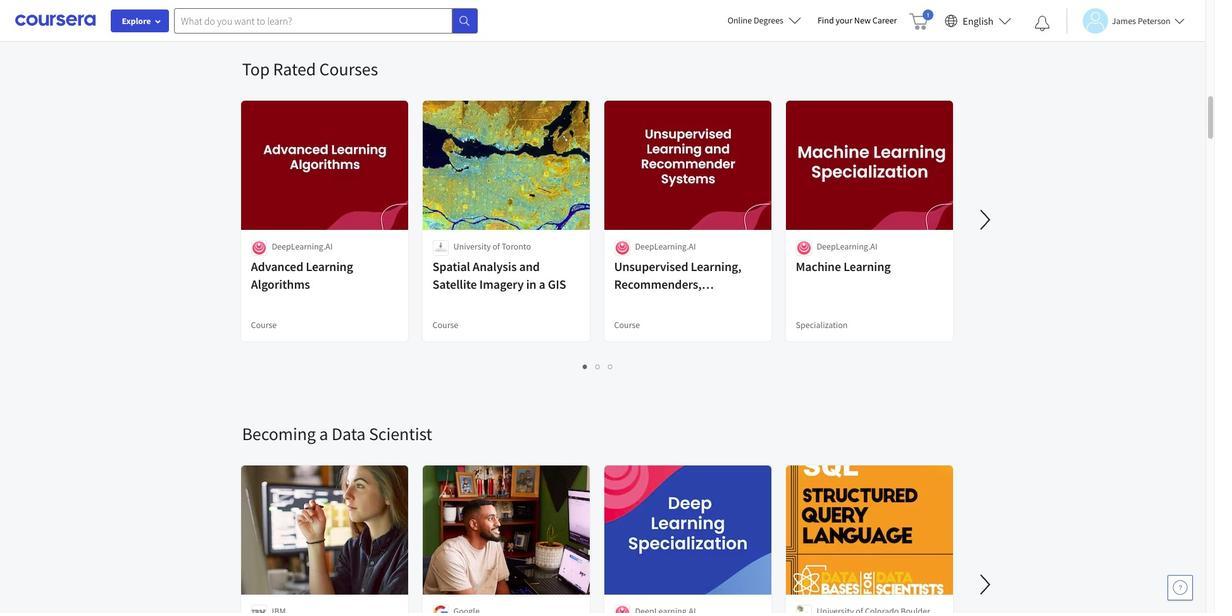 Task type: describe. For each thing, give the bounding box(es) containing it.
satellite
[[433, 276, 477, 292]]

shopping cart: 1 item image
[[910, 9, 934, 30]]

becoming a data scientist carousel element
[[236, 384, 1216, 613]]

degrees
[[754, 15, 784, 26]]

deeplearning.ai for unsupervised
[[635, 241, 696, 252]]

courses
[[320, 58, 378, 80]]

learning for advanced learning algorithms
[[306, 258, 353, 274]]

help center image
[[1173, 580, 1189, 595]]

machine
[[796, 258, 842, 274]]

learning inside unsupervised learning, recommenders, reinforcement learning
[[697, 294, 744, 310]]

spatial
[[433, 258, 470, 274]]

english
[[963, 14, 994, 27]]

university of toronto image
[[433, 240, 449, 256]]

toronto
[[502, 241, 531, 252]]

deeplearning.ai for advanced
[[272, 241, 333, 252]]

deeplearning.ai for machine
[[817, 241, 878, 252]]

course for advanced learning algorithms
[[251, 319, 277, 331]]

2 button
[[592, 359, 605, 374]]

unsupervised learning, recommenders, reinforcement learning
[[615, 258, 744, 310]]

unsupervised
[[615, 258, 689, 274]]

3 button
[[605, 359, 617, 374]]

reinforcement
[[615, 294, 694, 310]]

next slide image for becoming a data scientist
[[970, 569, 1001, 600]]

english button
[[941, 0, 1017, 41]]

peterson
[[1139, 15, 1171, 26]]

recommenders,
[[615, 276, 702, 292]]

next slide image for top rated courses
[[970, 205, 1001, 235]]

course for unsupervised learning, recommenders, reinforcement learning
[[615, 319, 640, 331]]

analysis
[[473, 258, 517, 274]]

specialization
[[796, 319, 848, 331]]

learning,
[[691, 258, 742, 274]]

data
[[332, 422, 366, 445]]

james peterson
[[1113, 15, 1171, 26]]

in
[[527, 276, 537, 292]]

deeplearning.ai image for unsupervised learning, recommenders, reinforcement learning
[[615, 240, 630, 256]]

find your new career link
[[812, 13, 904, 28]]

online degrees button
[[718, 6, 812, 34]]

james peterson button
[[1067, 8, 1185, 33]]

machine learning
[[796, 258, 891, 274]]

course for spatial analysis and satellite imagery in a gis
[[433, 319, 459, 331]]



Task type: locate. For each thing, give the bounding box(es) containing it.
None search field
[[174, 8, 478, 33]]

0 horizontal spatial a
[[319, 422, 328, 445]]

1
[[583, 360, 588, 372]]

becoming a data scientist
[[242, 422, 432, 445]]

course down 'reinforcement'
[[615, 319, 640, 331]]

of
[[493, 241, 500, 252]]

1 next slide image from the top
[[970, 205, 1001, 235]]

imagery
[[480, 276, 524, 292]]

learning right machine
[[844, 258, 891, 274]]

3 course from the left
[[615, 319, 640, 331]]

gis
[[548, 276, 566, 292]]

deeplearning.ai up unsupervised
[[635, 241, 696, 252]]

3
[[609, 360, 614, 372]]

show notifications image
[[1035, 16, 1051, 31]]

coursera image
[[15, 10, 96, 31]]

rated
[[273, 58, 316, 80]]

2 course from the left
[[433, 319, 459, 331]]

a right in at the left
[[539, 276, 546, 292]]

list containing 1
[[242, 359, 955, 374]]

a inside the 'spatial analysis and satellite imagery in a gis'
[[539, 276, 546, 292]]

james
[[1113, 15, 1137, 26]]

What do you want to learn? text field
[[174, 8, 453, 33]]

deeplearning.ai image for machine learning
[[796, 240, 812, 256]]

1 horizontal spatial deeplearning.ai
[[635, 241, 696, 252]]

explore
[[122, 15, 151, 27]]

2 deeplearning.ai image from the left
[[796, 240, 812, 256]]

online degrees
[[728, 15, 784, 26]]

0 horizontal spatial deeplearning.ai
[[272, 241, 333, 252]]

next slide image inside becoming a data scientist carousel element
[[970, 569, 1001, 600]]

course
[[251, 319, 277, 331], [433, 319, 459, 331], [615, 319, 640, 331]]

3 deeplearning.ai from the left
[[817, 241, 878, 252]]

next slide image
[[970, 205, 1001, 235], [970, 569, 1001, 600]]

learning for machine learning
[[844, 258, 891, 274]]

2 next slide image from the top
[[970, 569, 1001, 600]]

course down satellite
[[433, 319, 459, 331]]

list inside top rated courses carousel element
[[242, 359, 955, 374]]

find
[[818, 15, 834, 26]]

2
[[596, 360, 601, 372]]

1 vertical spatial a
[[319, 422, 328, 445]]

1 button
[[579, 359, 592, 374]]

advanced learning algorithms
[[251, 258, 353, 292]]

0 horizontal spatial course
[[251, 319, 277, 331]]

new
[[855, 15, 871, 26]]

1 horizontal spatial course
[[433, 319, 459, 331]]

1 vertical spatial next slide image
[[970, 569, 1001, 600]]

2 horizontal spatial learning
[[844, 258, 891, 274]]

university of toronto
[[454, 241, 531, 252]]

top
[[242, 58, 270, 80]]

2 horizontal spatial deeplearning.ai
[[817, 241, 878, 252]]

scientist
[[369, 422, 432, 445]]

deeplearning.ai up advanced learning algorithms
[[272, 241, 333, 252]]

0 vertical spatial a
[[539, 276, 546, 292]]

1 course from the left
[[251, 319, 277, 331]]

deeplearning.ai image
[[615, 240, 630, 256], [796, 240, 812, 256]]

2 deeplearning.ai from the left
[[635, 241, 696, 252]]

your
[[836, 15, 853, 26]]

0 horizontal spatial learning
[[306, 258, 353, 274]]

explore button
[[111, 9, 169, 32]]

a
[[539, 276, 546, 292], [319, 422, 328, 445]]

career
[[873, 15, 898, 26]]

online
[[728, 15, 752, 26]]

find your new career
[[818, 15, 898, 26]]

learning down learning,
[[697, 294, 744, 310]]

1 deeplearning.ai image from the left
[[615, 240, 630, 256]]

2 horizontal spatial course
[[615, 319, 640, 331]]

learning up algorithms
[[306, 258, 353, 274]]

learning inside advanced learning algorithms
[[306, 258, 353, 274]]

1 horizontal spatial deeplearning.ai image
[[796, 240, 812, 256]]

learning
[[306, 258, 353, 274], [844, 258, 891, 274], [697, 294, 744, 310]]

deeplearning.ai image
[[251, 240, 267, 256]]

0 vertical spatial next slide image
[[970, 205, 1001, 235]]

advanced
[[251, 258, 304, 274]]

deeplearning.ai up machine learning
[[817, 241, 878, 252]]

deeplearning.ai image up unsupervised
[[615, 240, 630, 256]]

0 horizontal spatial deeplearning.ai image
[[615, 240, 630, 256]]

top rated courses
[[242, 58, 378, 80]]

university
[[454, 241, 491, 252]]

1 deeplearning.ai from the left
[[272, 241, 333, 252]]

spatial analysis and satellite imagery in a gis
[[433, 258, 566, 292]]

deeplearning.ai
[[272, 241, 333, 252], [635, 241, 696, 252], [817, 241, 878, 252]]

a left data in the bottom of the page
[[319, 422, 328, 445]]

algorithms
[[251, 276, 310, 292]]

top rated courses carousel element
[[236, 20, 1216, 384]]

and
[[520, 258, 540, 274]]

list
[[242, 359, 955, 374]]

1 horizontal spatial a
[[539, 276, 546, 292]]

deeplearning.ai image up machine
[[796, 240, 812, 256]]

becoming
[[242, 422, 316, 445]]

1 horizontal spatial learning
[[697, 294, 744, 310]]

course down algorithms
[[251, 319, 277, 331]]



Task type: vqa. For each thing, say whether or not it's contained in the screenshot.
Blog to the bottom
no



